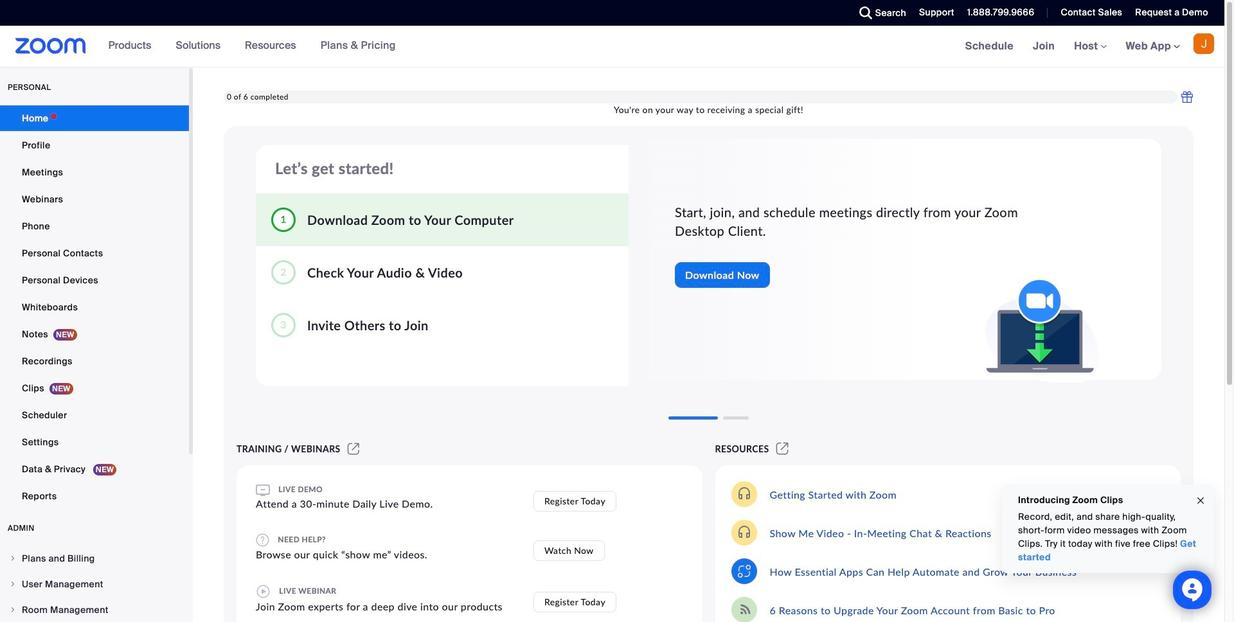 Task type: vqa. For each thing, say whether or not it's contained in the screenshot.
Application
no



Task type: describe. For each thing, give the bounding box(es) containing it.
profile picture image
[[1194, 33, 1214, 54]]

zoom logo image
[[15, 38, 86, 54]]

product information navigation
[[99, 26, 406, 67]]

window new image
[[774, 444, 791, 455]]

close image
[[1196, 493, 1206, 508]]

3 menu item from the top
[[0, 598, 189, 622]]

meetings navigation
[[956, 26, 1225, 68]]

2 right image from the top
[[9, 606, 17, 614]]

1 menu item from the top
[[0, 546, 189, 571]]



Task type: locate. For each thing, give the bounding box(es) containing it.
2 menu item from the top
[[0, 572, 189, 597]]

window new image
[[346, 444, 361, 455]]

menu item
[[0, 546, 189, 571], [0, 572, 189, 597], [0, 598, 189, 622]]

banner
[[0, 26, 1225, 68]]

0 vertical spatial menu item
[[0, 546, 189, 571]]

admin menu menu
[[0, 546, 189, 622]]

right image
[[9, 581, 17, 588], [9, 606, 17, 614]]

1 vertical spatial menu item
[[0, 572, 189, 597]]

2 vertical spatial menu item
[[0, 598, 189, 622]]

personal menu menu
[[0, 105, 189, 510]]

0 vertical spatial right image
[[9, 581, 17, 588]]

1 vertical spatial right image
[[9, 606, 17, 614]]

1 right image from the top
[[9, 581, 17, 588]]

right image
[[9, 555, 17, 563]]



